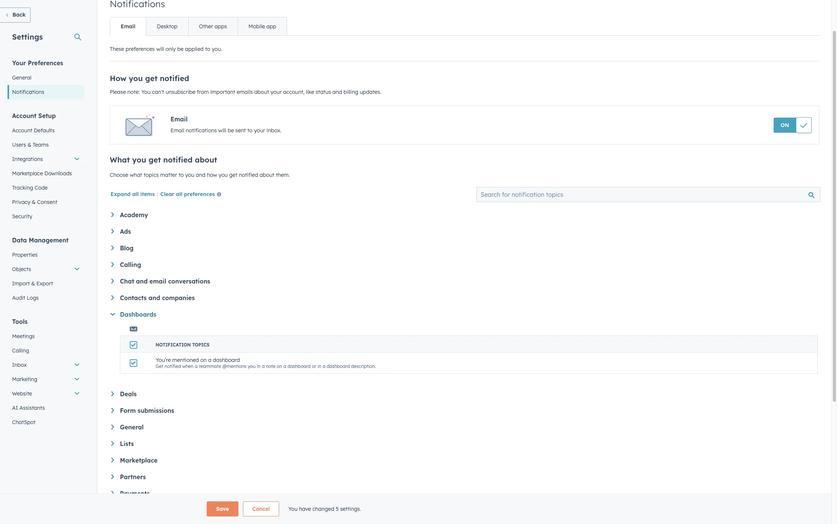 Task type: describe. For each thing, give the bounding box(es) containing it.
form
[[120, 407, 136, 415]]

caret image for marketplace
[[111, 458, 114, 463]]

lists button
[[111, 441, 818, 448]]

email inside button
[[121, 23, 135, 30]]

expand
[[111, 191, 131, 198]]

and left billing
[[333, 89, 342, 96]]

or
[[312, 364, 317, 370]]

other apps button
[[188, 17, 238, 35]]

0 vertical spatial your
[[271, 89, 282, 96]]

caret image for partners
[[111, 475, 114, 480]]

blog
[[120, 245, 134, 252]]

like
[[306, 89, 314, 96]]

audit
[[12, 295, 25, 302]]

cancel
[[252, 506, 270, 513]]

tracking code
[[12, 185, 48, 191]]

caret image for dashboards
[[110, 313, 115, 316]]

only
[[166, 46, 176, 52]]

settings
[[12, 32, 43, 42]]

email button
[[110, 17, 146, 35]]

website button
[[8, 387, 85, 401]]

1 horizontal spatial you
[[289, 506, 298, 513]]

marketing
[[12, 376, 37, 383]]

caret image for lists
[[111, 442, 114, 447]]

1 horizontal spatial on
[[277, 364, 282, 370]]

defaults
[[34, 127, 55, 134]]

import & export
[[12, 280, 53, 287]]

marketing button
[[8, 373, 85, 387]]

& for export
[[31, 280, 35, 287]]

users & teams
[[12, 142, 49, 148]]

chat and email conversations button
[[111, 278, 818, 285]]

general button
[[111, 424, 818, 431]]

email notifications will be sent to your inbox.
[[171, 127, 282, 134]]

0 vertical spatial topics
[[144, 172, 159, 179]]

choose what topics matter to you and how you get notified about them.
[[110, 172, 290, 179]]

calling button
[[111, 261, 818, 269]]

0 vertical spatial about
[[255, 89, 269, 96]]

meetings link
[[8, 330, 85, 344]]

account for account defaults
[[12, 127, 32, 134]]

0 horizontal spatial be
[[177, 46, 184, 52]]

users
[[12, 142, 26, 148]]

general link
[[8, 71, 85, 85]]

choose
[[110, 172, 128, 179]]

back
[[12, 11, 26, 18]]

website
[[12, 391, 32, 398]]

Search for notification topics search field
[[477, 187, 821, 202]]

tracking
[[12, 185, 33, 191]]

notifications
[[12, 89, 44, 96]]

0 horizontal spatial dashboard
[[213, 357, 240, 364]]

chat
[[120, 278, 134, 285]]

audit logs
[[12, 295, 39, 302]]

assistants
[[19, 405, 45, 412]]

and right chat on the left bottom of the page
[[136, 278, 148, 285]]

contacts
[[120, 294, 147, 302]]

will for be
[[219, 127, 226, 134]]

apps
[[215, 23, 227, 30]]

import & export link
[[8, 277, 85, 291]]

contacts and companies button
[[111, 294, 818, 302]]

notification
[[156, 342, 191, 348]]

cancel button
[[243, 502, 280, 517]]

important
[[210, 89, 235, 96]]

what
[[130, 172, 142, 179]]

security
[[12, 213, 32, 220]]

notifications
[[186, 127, 217, 134]]

other
[[199, 23, 213, 30]]

setup
[[38, 112, 56, 120]]

0 horizontal spatial to
[[179, 172, 184, 179]]

please note: you can't unsubscribe from important emails about your account, like status and billing updates.
[[110, 89, 382, 96]]

changed
[[313, 506, 335, 513]]

account setup
[[12, 112, 56, 120]]

back link
[[0, 8, 31, 23]]

can't
[[152, 89, 164, 96]]

mentioned
[[172, 357, 199, 364]]

marketplace downloads link
[[8, 166, 85, 181]]

dashboards
[[120, 311, 156, 319]]

mobile
[[249, 23, 265, 30]]

what you get notified about
[[110, 155, 217, 165]]

chatspot link
[[8, 416, 85, 430]]

navigation containing email
[[110, 17, 287, 36]]

0 horizontal spatial on
[[201, 357, 207, 364]]

2 horizontal spatial dashboard
[[327, 364, 350, 370]]

5
[[336, 506, 339, 513]]

you're mentioned on a dashboard get notified when a teammate @mentions you in a note on a dashboard or in a dashboard description.
[[156, 357, 376, 370]]

blog button
[[111, 245, 818, 252]]

payments button
[[111, 490, 818, 498]]

meetings
[[12, 333, 35, 340]]

preferences inside button
[[184, 191, 215, 198]]

you inside you're mentioned on a dashboard get notified when a teammate @mentions you in a note on a dashboard or in a dashboard description.
[[248, 364, 256, 370]]

privacy & consent link
[[8, 195, 85, 210]]

sent
[[236, 127, 246, 134]]

integrations
[[12, 156, 43, 163]]

2 vertical spatial email
[[171, 127, 184, 134]]

and down email
[[149, 294, 160, 302]]

when
[[182, 364, 194, 370]]

consent
[[37, 199, 57, 206]]

matter
[[160, 172, 177, 179]]

& for teams
[[28, 142, 31, 148]]

account setup element
[[8, 112, 85, 224]]

caret image for academy
[[111, 213, 114, 217]]

get for how
[[145, 74, 158, 83]]

academy button
[[111, 211, 818, 219]]

security link
[[8, 210, 85, 224]]

account for account setup
[[12, 112, 36, 120]]

1 vertical spatial topics
[[192, 342, 210, 348]]

caret image for form submissions
[[111, 408, 114, 413]]

properties link
[[8, 248, 85, 262]]

caret image for payments
[[111, 492, 114, 496]]

settings.
[[340, 506, 361, 513]]

caret image for deals
[[111, 392, 114, 397]]

tracking code link
[[8, 181, 85, 195]]

1 horizontal spatial to
[[205, 46, 210, 52]]

ai assistants link
[[8, 401, 85, 416]]

downloads
[[44, 170, 72, 177]]



Task type: vqa. For each thing, say whether or not it's contained in the screenshot.
You're
yes



Task type: locate. For each thing, give the bounding box(es) containing it.
academy
[[120, 211, 148, 219]]

0 horizontal spatial marketplace
[[12, 170, 43, 177]]

and left how
[[196, 172, 206, 179]]

to right matter
[[179, 172, 184, 179]]

have
[[299, 506, 311, 513]]

caret image for calling
[[111, 262, 114, 267]]

how
[[207, 172, 217, 179]]

preferences
[[126, 46, 155, 52], [184, 191, 215, 198]]

about left them.
[[260, 172, 275, 179]]

1 horizontal spatial your
[[271, 89, 282, 96]]

topics up mentioned
[[192, 342, 210, 348]]

you up 'note:'
[[129, 74, 143, 83]]

marketplace for marketplace
[[120, 457, 158, 465]]

tools
[[12, 318, 28, 326]]

0 horizontal spatial will
[[156, 46, 164, 52]]

1 in from the left
[[257, 364, 261, 370]]

0 vertical spatial &
[[28, 142, 31, 148]]

objects
[[12, 266, 31, 273]]

unsubscribe
[[166, 89, 196, 96]]

1 vertical spatial marketplace
[[120, 457, 158, 465]]

marketplace inside marketplace downloads link
[[12, 170, 43, 177]]

in right the or
[[318, 364, 322, 370]]

& for consent
[[32, 199, 36, 206]]

calling link
[[8, 344, 85, 358]]

0 vertical spatial general
[[12, 74, 31, 81]]

2 in from the left
[[318, 364, 322, 370]]

0 horizontal spatial general
[[12, 74, 31, 81]]

partners button
[[111, 474, 818, 481]]

will for only
[[156, 46, 164, 52]]

inbox button
[[8, 358, 85, 373]]

2 vertical spatial get
[[229, 172, 238, 179]]

2 horizontal spatial to
[[248, 127, 253, 134]]

1 horizontal spatial in
[[318, 364, 322, 370]]

in left the note at the bottom left of the page
[[257, 364, 261, 370]]

all right "clear"
[[176, 191, 183, 198]]

your preferences element
[[8, 59, 85, 99]]

account up account defaults
[[12, 112, 36, 120]]

preferences
[[28, 59, 63, 67]]

chat and email conversations
[[120, 278, 210, 285]]

0 vertical spatial will
[[156, 46, 164, 52]]

1 vertical spatial &
[[32, 199, 36, 206]]

0 vertical spatial marketplace
[[12, 170, 43, 177]]

1 horizontal spatial will
[[219, 127, 226, 134]]

0 vertical spatial you
[[141, 89, 151, 96]]

caret image for blog
[[111, 246, 114, 251]]

1 vertical spatial account
[[12, 127, 32, 134]]

deals
[[120, 391, 137, 398]]

get right how
[[229, 172, 238, 179]]

billing
[[344, 89, 359, 96]]

you left have
[[289, 506, 298, 513]]

0 horizontal spatial preferences
[[126, 46, 155, 52]]

& inside 'link'
[[32, 199, 36, 206]]

0 horizontal spatial all
[[132, 191, 139, 198]]

account defaults link
[[8, 123, 85, 138]]

caret image inside marketplace dropdown button
[[111, 458, 114, 463]]

notified up "unsubscribe"
[[160, 74, 189, 83]]

your
[[12, 59, 26, 67]]

1 vertical spatial will
[[219, 127, 226, 134]]

calling
[[120, 261, 141, 269], [12, 348, 29, 354]]

app
[[267, 23, 276, 30]]

caret image
[[111, 229, 114, 234], [111, 246, 114, 251], [111, 279, 114, 284], [110, 313, 115, 316], [111, 408, 114, 413], [111, 425, 114, 430], [111, 458, 114, 463], [111, 492, 114, 496]]

notified left them.
[[239, 172, 258, 179]]

you
[[141, 89, 151, 96], [289, 506, 298, 513]]

topics right what
[[144, 172, 159, 179]]

1 horizontal spatial all
[[176, 191, 183, 198]]

notified
[[160, 74, 189, 83], [163, 155, 193, 165], [239, 172, 258, 179], [165, 364, 181, 370]]

data
[[12, 237, 27, 244]]

1 horizontal spatial marketplace
[[120, 457, 158, 465]]

them.
[[276, 172, 290, 179]]

caret image for ads
[[111, 229, 114, 234]]

marketplace downloads
[[12, 170, 72, 177]]

1 all from the left
[[132, 191, 139, 198]]

teams
[[33, 142, 49, 148]]

how you get notified
[[110, 74, 189, 83]]

email
[[150, 278, 166, 285]]

users & teams link
[[8, 138, 85, 152]]

on
[[781, 122, 790, 129]]

you right how
[[219, 172, 228, 179]]

& left export
[[31, 280, 35, 287]]

email up "notifications"
[[171, 116, 188, 123]]

marketplace up "partners"
[[120, 457, 158, 465]]

0 horizontal spatial you
[[141, 89, 151, 96]]

0 vertical spatial preferences
[[126, 46, 155, 52]]

code
[[35, 185, 48, 191]]

all for expand
[[132, 191, 139, 198]]

2 all from the left
[[176, 191, 183, 198]]

caret image inside partners dropdown button
[[111, 475, 114, 480]]

tools element
[[8, 318, 85, 430]]

you left can't
[[141, 89, 151, 96]]

preferences right 'these'
[[126, 46, 155, 52]]

audit logs link
[[8, 291, 85, 305]]

about
[[255, 89, 269, 96], [195, 155, 217, 165], [260, 172, 275, 179]]

description.
[[351, 364, 376, 370]]

2 vertical spatial about
[[260, 172, 275, 179]]

you up what
[[132, 155, 146, 165]]

from
[[197, 89, 209, 96]]

caret image inside ads dropdown button
[[111, 229, 114, 234]]

& right users
[[28, 142, 31, 148]]

marketplace button
[[111, 457, 818, 465]]

expand all items button
[[111, 191, 155, 198]]

dashboard
[[213, 357, 240, 364], [288, 364, 311, 370], [327, 364, 350, 370]]

caret image inside academy dropdown button
[[111, 213, 114, 217]]

caret image inside deals dropdown button
[[111, 392, 114, 397]]

notified right 'get'
[[165, 364, 181, 370]]

preferences down choose what topics matter to you and how you get notified about them.
[[184, 191, 215, 198]]

on right when
[[201, 357, 207, 364]]

get
[[156, 364, 163, 370]]

conversations
[[168, 278, 210, 285]]

about up how
[[195, 155, 217, 165]]

email left "notifications"
[[171, 127, 184, 134]]

caret image inside general dropdown button
[[111, 425, 114, 430]]

to
[[205, 46, 210, 52], [248, 127, 253, 134], [179, 172, 184, 179]]

on right the note at the bottom left of the page
[[277, 364, 282, 370]]

1 vertical spatial about
[[195, 155, 217, 165]]

1 horizontal spatial general
[[120, 424, 144, 431]]

and
[[333, 89, 342, 96], [196, 172, 206, 179], [136, 278, 148, 285], [149, 294, 160, 302]]

to right sent at the left top
[[248, 127, 253, 134]]

0 vertical spatial get
[[145, 74, 158, 83]]

1 horizontal spatial calling
[[120, 261, 141, 269]]

get up matter
[[149, 155, 161, 165]]

navigation
[[110, 17, 287, 36]]

these preferences will only be applied to you.
[[110, 46, 222, 52]]

caret image for contacts and companies
[[111, 296, 114, 300]]

contacts and companies
[[120, 294, 195, 302]]

topics
[[144, 172, 159, 179], [192, 342, 210, 348]]

save
[[216, 506, 229, 513]]

1 vertical spatial to
[[248, 127, 253, 134]]

0 vertical spatial be
[[177, 46, 184, 52]]

0 vertical spatial calling
[[120, 261, 141, 269]]

all for clear
[[176, 191, 183, 198]]

about right emails
[[255, 89, 269, 96]]

caret image for general
[[111, 425, 114, 430]]

to left you.
[[205, 46, 210, 52]]

notification topics
[[156, 342, 210, 348]]

2 vertical spatial &
[[31, 280, 35, 287]]

submissions
[[138, 407, 174, 415]]

general down form
[[120, 424, 144, 431]]

desktop button
[[146, 17, 188, 35]]

note
[[266, 364, 276, 370]]

logs
[[27, 295, 39, 302]]

3 caret image from the top
[[111, 296, 114, 300]]

other apps
[[199, 23, 227, 30]]

status
[[316, 89, 331, 96]]

items
[[140, 191, 155, 198]]

5 caret image from the top
[[111, 442, 114, 447]]

0 horizontal spatial your
[[254, 127, 265, 134]]

0 horizontal spatial calling
[[12, 348, 29, 354]]

will left only
[[156, 46, 164, 52]]

1 vertical spatial email
[[171, 116, 188, 123]]

1 caret image from the top
[[111, 213, 114, 217]]

be right only
[[177, 46, 184, 52]]

you right the @mentions
[[248, 364, 256, 370]]

calling up inbox
[[12, 348, 29, 354]]

0 vertical spatial account
[[12, 112, 36, 120]]

ads button
[[111, 228, 818, 236]]

caret image inside calling dropdown button
[[111, 262, 114, 267]]

1 vertical spatial get
[[149, 155, 161, 165]]

4 caret image from the top
[[111, 392, 114, 397]]

get for what
[[149, 155, 161, 165]]

6 caret image from the top
[[111, 475, 114, 480]]

caret image inside form submissions dropdown button
[[111, 408, 114, 413]]

caret image inside payments dropdown button
[[111, 492, 114, 496]]

general down your
[[12, 74, 31, 81]]

caret image inside chat and email conversations "dropdown button"
[[111, 279, 114, 284]]

1 vertical spatial you
[[289, 506, 298, 513]]

caret image inside blog dropdown button
[[111, 246, 114, 251]]

expand all items
[[111, 191, 155, 198]]

caret image inside the dashboards dropdown button
[[110, 313, 115, 316]]

notified inside you're mentioned on a dashboard get notified when a teammate @mentions you in a note on a dashboard or in a dashboard description.
[[165, 364, 181, 370]]

1 account from the top
[[12, 112, 36, 120]]

properties
[[12, 252, 38, 259]]

ads
[[120, 228, 131, 236]]

teammate
[[199, 364, 221, 370]]

2 account from the top
[[12, 127, 32, 134]]

be left sent at the left top
[[228, 127, 234, 134]]

you.
[[212, 46, 222, 52]]

all inside button
[[176, 191, 183, 198]]

caret image for chat and email conversations
[[111, 279, 114, 284]]

what
[[110, 155, 130, 165]]

save button
[[207, 502, 239, 517]]

your preferences
[[12, 59, 63, 67]]

1 horizontal spatial dashboard
[[288, 364, 311, 370]]

account up users
[[12, 127, 32, 134]]

in
[[257, 364, 261, 370], [318, 364, 322, 370]]

1 horizontal spatial be
[[228, 127, 234, 134]]

0 horizontal spatial in
[[257, 364, 261, 370]]

data management element
[[8, 236, 85, 305]]

0 vertical spatial email
[[121, 23, 135, 30]]

all left items
[[132, 191, 139, 198]]

you up clear all preferences
[[185, 172, 194, 179]]

your left account,
[[271, 89, 282, 96]]

caret image inside contacts and companies dropdown button
[[111, 296, 114, 300]]

1 horizontal spatial topics
[[192, 342, 210, 348]]

management
[[29, 237, 69, 244]]

& inside data management element
[[31, 280, 35, 287]]

you're
[[156, 357, 171, 364]]

dashboards button
[[110, 311, 818, 319]]

ai
[[12, 405, 18, 412]]

email up 'these'
[[121, 23, 135, 30]]

2 caret image from the top
[[111, 262, 114, 267]]

will left sent at the left top
[[219, 127, 226, 134]]

integrations button
[[8, 152, 85, 166]]

general inside your preferences element
[[12, 74, 31, 81]]

will
[[156, 46, 164, 52], [219, 127, 226, 134]]

marketplace down integrations
[[12, 170, 43, 177]]

calling inside tools element
[[12, 348, 29, 354]]

on
[[201, 357, 207, 364], [277, 364, 282, 370]]

get up can't
[[145, 74, 158, 83]]

updates.
[[360, 89, 382, 96]]

these
[[110, 46, 124, 52]]

0 vertical spatial to
[[205, 46, 210, 52]]

1 vertical spatial be
[[228, 127, 234, 134]]

form submissions
[[120, 407, 174, 415]]

general
[[12, 74, 31, 81], [120, 424, 144, 431]]

caret image
[[111, 213, 114, 217], [111, 262, 114, 267], [111, 296, 114, 300], [111, 392, 114, 397], [111, 442, 114, 447], [111, 475, 114, 480]]

2 vertical spatial to
[[179, 172, 184, 179]]

lists
[[120, 441, 134, 448]]

caret image inside lists dropdown button
[[111, 442, 114, 447]]

marketplace for marketplace downloads
[[12, 170, 43, 177]]

calling up chat on the left bottom of the page
[[120, 261, 141, 269]]

data management
[[12, 237, 69, 244]]

1 vertical spatial calling
[[12, 348, 29, 354]]

notified up matter
[[163, 155, 193, 165]]

1 vertical spatial your
[[254, 127, 265, 134]]

payments
[[120, 490, 150, 498]]

your left inbox.
[[254, 127, 265, 134]]

emails
[[237, 89, 253, 96]]

1 horizontal spatial preferences
[[184, 191, 215, 198]]

email
[[121, 23, 135, 30], [171, 116, 188, 123], [171, 127, 184, 134]]

& right privacy
[[32, 199, 36, 206]]

1 vertical spatial preferences
[[184, 191, 215, 198]]

1 vertical spatial general
[[120, 424, 144, 431]]

0 horizontal spatial topics
[[144, 172, 159, 179]]



